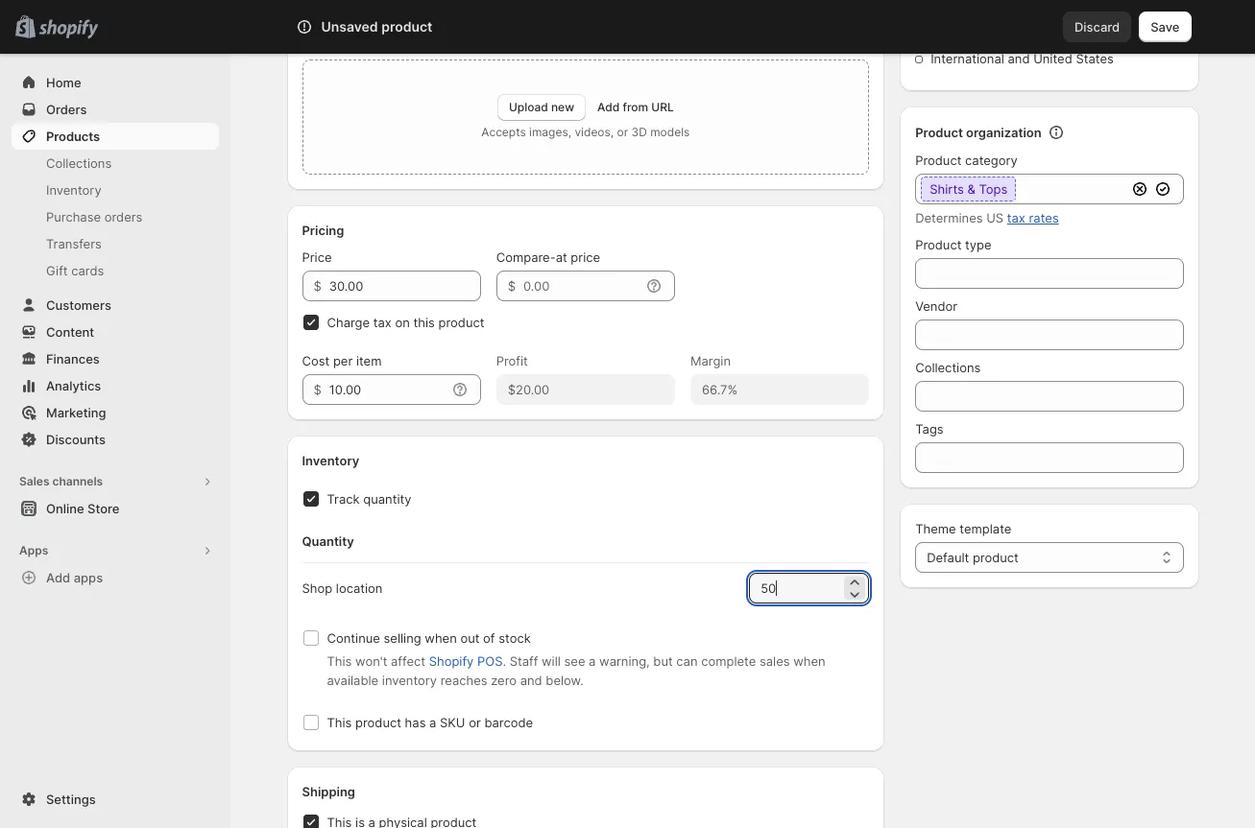 Task type: locate. For each thing, give the bounding box(es) containing it.
finances link
[[12, 346, 219, 373]]

1 vertical spatial collections
[[915, 360, 981, 376]]

products link
[[12, 123, 219, 150]]

sales
[[19, 474, 49, 489]]

1 this from the top
[[327, 654, 352, 669]]

apps
[[19, 544, 48, 558]]

channels
[[52, 474, 103, 489]]

orders
[[46, 102, 87, 117]]

this up available
[[327, 654, 352, 669]]

$ down compare-
[[508, 279, 516, 294]]

out
[[460, 631, 480, 646]]

1 horizontal spatial tax
[[1007, 210, 1026, 226]]

Compare-at price text field
[[523, 271, 641, 302]]

when inside . staff will see a warning, but can complete sales when available inventory reaches zero and below.
[[794, 654, 826, 669]]

discounts
[[46, 432, 106, 448]]

1 product from the top
[[915, 125, 963, 140]]

1 horizontal spatial inventory
[[302, 453, 359, 469]]

this down available
[[327, 716, 352, 731]]

affect
[[391, 654, 425, 669]]

images,
[[529, 125, 571, 139]]

inventory up 'purchase'
[[46, 182, 101, 198]]

0 vertical spatial add
[[597, 100, 620, 114]]

add left the apps
[[46, 570, 70, 586]]

3d
[[631, 125, 647, 139]]

upload
[[509, 100, 548, 114]]

and inside . staff will see a warning, but can complete sales when available inventory reaches zero and below.
[[520, 673, 542, 689]]

1 horizontal spatial collections
[[915, 360, 981, 376]]

analytics link
[[12, 373, 219, 400]]

0 vertical spatial or
[[617, 125, 628, 139]]

store
[[87, 501, 119, 517]]

0 vertical spatial when
[[425, 631, 457, 646]]

pos
[[477, 654, 503, 669]]

0 vertical spatial and
[[1008, 51, 1030, 66]]

1 vertical spatial when
[[794, 654, 826, 669]]

1 vertical spatial this
[[327, 716, 352, 731]]

0 horizontal spatial a
[[429, 716, 436, 731]]

add left from
[[597, 100, 620, 114]]

sales channels button
[[12, 469, 219, 496]]

a
[[589, 654, 596, 669], [429, 716, 436, 731]]

transfers link
[[12, 231, 219, 257]]

1 horizontal spatial add
[[597, 100, 620, 114]]

inventory up track
[[302, 453, 359, 469]]

reaches
[[441, 673, 488, 689]]

apps button
[[12, 538, 219, 565]]

marketing link
[[12, 400, 219, 426]]

content link
[[12, 319, 219, 346]]

category
[[965, 153, 1018, 168]]

a right has at the bottom left of page
[[429, 716, 436, 731]]

vendor
[[915, 299, 958, 314]]

0 horizontal spatial tax
[[373, 315, 392, 330]]

product left has at the bottom left of page
[[355, 716, 401, 731]]

us
[[987, 210, 1004, 226]]

Price text field
[[329, 271, 481, 302]]

$ down price
[[314, 279, 322, 294]]

and left united
[[1008, 51, 1030, 66]]

upload new button
[[497, 94, 586, 121]]

0 vertical spatial product
[[915, 125, 963, 140]]

add inside add apps button
[[46, 570, 70, 586]]

sales channels
[[19, 474, 103, 489]]

product down product organization
[[915, 153, 962, 168]]

product up product category
[[915, 125, 963, 140]]

0 horizontal spatial and
[[520, 673, 542, 689]]

barcode
[[484, 716, 533, 731]]

$
[[314, 279, 322, 294], [508, 279, 516, 294], [314, 382, 322, 398]]

shipping
[[302, 785, 355, 800]]

0 vertical spatial collections
[[46, 156, 112, 171]]

profit
[[496, 353, 528, 369]]

Tags text field
[[915, 443, 1184, 473]]

tax left on on the left of the page
[[373, 315, 392, 330]]

this
[[327, 654, 352, 669], [327, 716, 352, 731]]

finances
[[46, 352, 100, 367]]

when right the sales
[[794, 654, 826, 669]]

product category
[[915, 153, 1018, 168]]

1 vertical spatial or
[[469, 716, 481, 731]]

1 horizontal spatial when
[[794, 654, 826, 669]]

available
[[327, 673, 379, 689]]

gift cards link
[[12, 257, 219, 284]]

0 horizontal spatial inventory
[[46, 182, 101, 198]]

1 vertical spatial and
[[520, 673, 542, 689]]

or right the sku
[[469, 716, 481, 731]]

search
[[381, 19, 422, 35]]

shop location
[[302, 581, 383, 596]]

price
[[302, 250, 332, 265]]

0 vertical spatial this
[[327, 654, 352, 669]]

quantity
[[302, 534, 354, 549]]

theme template
[[915, 522, 1012, 537]]

staff
[[510, 654, 538, 669]]

2 this from the top
[[327, 716, 352, 731]]

product right unsaved
[[381, 18, 433, 35]]

add from url button
[[597, 100, 674, 114]]

when up shopify
[[425, 631, 457, 646]]

$ for cost per item
[[314, 382, 322, 398]]

organization
[[966, 125, 1042, 140]]

product down template
[[973, 550, 1019, 566]]

add
[[597, 100, 620, 114], [46, 570, 70, 586]]

product type
[[915, 237, 992, 253]]

product down determines
[[915, 237, 962, 253]]

can
[[676, 654, 698, 669]]

and down staff
[[520, 673, 542, 689]]

has
[[405, 716, 426, 731]]

purchase orders link
[[12, 204, 219, 231]]

$ down cost
[[314, 382, 322, 398]]

2 vertical spatial product
[[915, 237, 962, 253]]

rates
[[1029, 210, 1059, 226]]

tax right us in the top right of the page
[[1007, 210, 1026, 226]]

this for this product has a sku or barcode
[[327, 716, 352, 731]]

product
[[381, 18, 433, 35], [438, 315, 485, 330], [973, 550, 1019, 566], [355, 716, 401, 731]]

online
[[46, 501, 84, 517]]

or left 3d
[[617, 125, 628, 139]]

customers link
[[12, 292, 219, 319]]

at
[[556, 250, 567, 265]]

product for this product has a sku or barcode
[[355, 716, 401, 731]]

apps
[[74, 570, 103, 586]]

when
[[425, 631, 457, 646], [794, 654, 826, 669]]

models
[[650, 125, 690, 139]]

collections down products
[[46, 156, 112, 171]]

orders link
[[12, 96, 219, 123]]

Collections text field
[[915, 381, 1184, 412]]

None number field
[[749, 573, 841, 604]]

gift
[[46, 263, 68, 279]]

1 horizontal spatial a
[[589, 654, 596, 669]]

save button
[[1139, 12, 1191, 42]]

shopify
[[429, 654, 474, 669]]

1 vertical spatial add
[[46, 570, 70, 586]]

cards
[[71, 263, 104, 279]]

default
[[927, 550, 969, 566]]

margin
[[690, 353, 731, 369]]

Product category text field
[[915, 174, 1126, 205]]

continue
[[327, 631, 380, 646]]

collections down vendor
[[915, 360, 981, 376]]

this for this won't affect shopify pos
[[327, 654, 352, 669]]

2 product from the top
[[915, 153, 962, 168]]

this
[[413, 315, 435, 330]]

0 vertical spatial a
[[589, 654, 596, 669]]

inventory
[[382, 673, 437, 689]]

a inside . staff will see a warning, but can complete sales when available inventory reaches zero and below.
[[589, 654, 596, 669]]

sales
[[760, 654, 790, 669]]

from
[[623, 100, 648, 114]]

0 horizontal spatial add
[[46, 570, 70, 586]]

add from url
[[597, 100, 674, 114]]

1 vertical spatial product
[[915, 153, 962, 168]]

inventory
[[46, 182, 101, 198], [302, 453, 359, 469]]

a right see at the bottom left
[[589, 654, 596, 669]]

collections
[[46, 156, 112, 171], [915, 360, 981, 376]]

3 product from the top
[[915, 237, 962, 253]]



Task type: vqa. For each thing, say whether or not it's contained in the screenshot.
Default product
yes



Task type: describe. For each thing, give the bounding box(es) containing it.
1 horizontal spatial or
[[617, 125, 628, 139]]

compare-
[[496, 250, 556, 265]]

add for add apps
[[46, 570, 70, 586]]

purchase
[[46, 209, 101, 225]]

online store
[[46, 501, 119, 517]]

this product has a sku or barcode
[[327, 716, 533, 731]]

settings
[[46, 792, 96, 808]]

determines us tax rates
[[915, 210, 1059, 226]]

item
[[356, 353, 382, 369]]

but
[[653, 654, 673, 669]]

marketing
[[46, 405, 106, 421]]

pricing
[[302, 223, 344, 238]]

0 horizontal spatial or
[[469, 716, 481, 731]]

1 horizontal spatial and
[[1008, 51, 1030, 66]]

online store button
[[0, 496, 231, 522]]

this won't affect shopify pos
[[327, 654, 503, 669]]

0 vertical spatial tax
[[1007, 210, 1026, 226]]

Cost per item text field
[[329, 375, 446, 405]]

1 vertical spatial inventory
[[302, 453, 359, 469]]

product for product organization
[[915, 125, 963, 140]]

save
[[1151, 19, 1180, 35]]

quantity
[[363, 492, 411, 507]]

sku
[[440, 716, 465, 731]]

discard button
[[1063, 12, 1132, 42]]

product for product type
[[915, 237, 962, 253]]

collections link
[[12, 150, 219, 177]]

discounts link
[[12, 426, 219, 453]]

states
[[1076, 51, 1114, 66]]

1 vertical spatial a
[[429, 716, 436, 731]]

product for unsaved product
[[381, 18, 433, 35]]

media
[[306, 27, 343, 42]]

won't
[[355, 654, 387, 669]]

product for default product
[[973, 550, 1019, 566]]

0 vertical spatial inventory
[[46, 182, 101, 198]]

Vendor text field
[[915, 320, 1184, 351]]

1 vertical spatial tax
[[373, 315, 392, 330]]

complete
[[701, 654, 756, 669]]

add for add from url
[[597, 100, 620, 114]]

product right the this
[[438, 315, 485, 330]]

orders
[[104, 209, 143, 225]]

see
[[564, 654, 585, 669]]

shopify image
[[39, 20, 98, 39]]

stock
[[499, 631, 531, 646]]

zero
[[491, 673, 517, 689]]

Product type text field
[[915, 258, 1184, 289]]

accepts
[[482, 125, 526, 139]]

united
[[1034, 51, 1073, 66]]

.
[[503, 654, 506, 669]]

below.
[[546, 673, 584, 689]]

of
[[483, 631, 495, 646]]

discard
[[1075, 19, 1120, 35]]

Profit text field
[[496, 375, 675, 405]]

product organization
[[915, 125, 1042, 140]]

per
[[333, 353, 353, 369]]

$ for price
[[314, 279, 322, 294]]

home link
[[12, 69, 219, 96]]

analytics
[[46, 378, 101, 394]]

purchase orders
[[46, 209, 143, 225]]

cost per item
[[302, 353, 382, 369]]

new
[[551, 100, 574, 114]]

search button
[[349, 12, 906, 42]]

url
[[651, 100, 674, 114]]

products
[[46, 129, 100, 144]]

tags
[[915, 422, 944, 437]]

determines
[[915, 210, 983, 226]]

add apps
[[46, 570, 103, 586]]

price
[[571, 250, 600, 265]]

theme
[[915, 522, 956, 537]]

0 horizontal spatial collections
[[46, 156, 112, 171]]

continue selling when out of stock
[[327, 631, 531, 646]]

unsaved product
[[321, 18, 433, 35]]

warning,
[[599, 654, 650, 669]]

customers
[[46, 298, 111, 313]]

home
[[46, 75, 81, 90]]

on
[[395, 315, 410, 330]]

tax rates link
[[1007, 210, 1059, 226]]

selling
[[384, 631, 421, 646]]

track quantity
[[327, 492, 411, 507]]

compare-at price
[[496, 250, 600, 265]]

online store link
[[12, 496, 219, 522]]

shopify pos link
[[429, 654, 503, 669]]

$ for compare-at price
[[508, 279, 516, 294]]

0 horizontal spatial when
[[425, 631, 457, 646]]

settings link
[[12, 787, 219, 813]]

Margin text field
[[690, 375, 869, 405]]

default product
[[927, 550, 1019, 566]]

transfers
[[46, 236, 102, 252]]

videos,
[[575, 125, 614, 139]]

product for product category
[[915, 153, 962, 168]]

location
[[336, 581, 383, 596]]

type
[[965, 237, 992, 253]]



